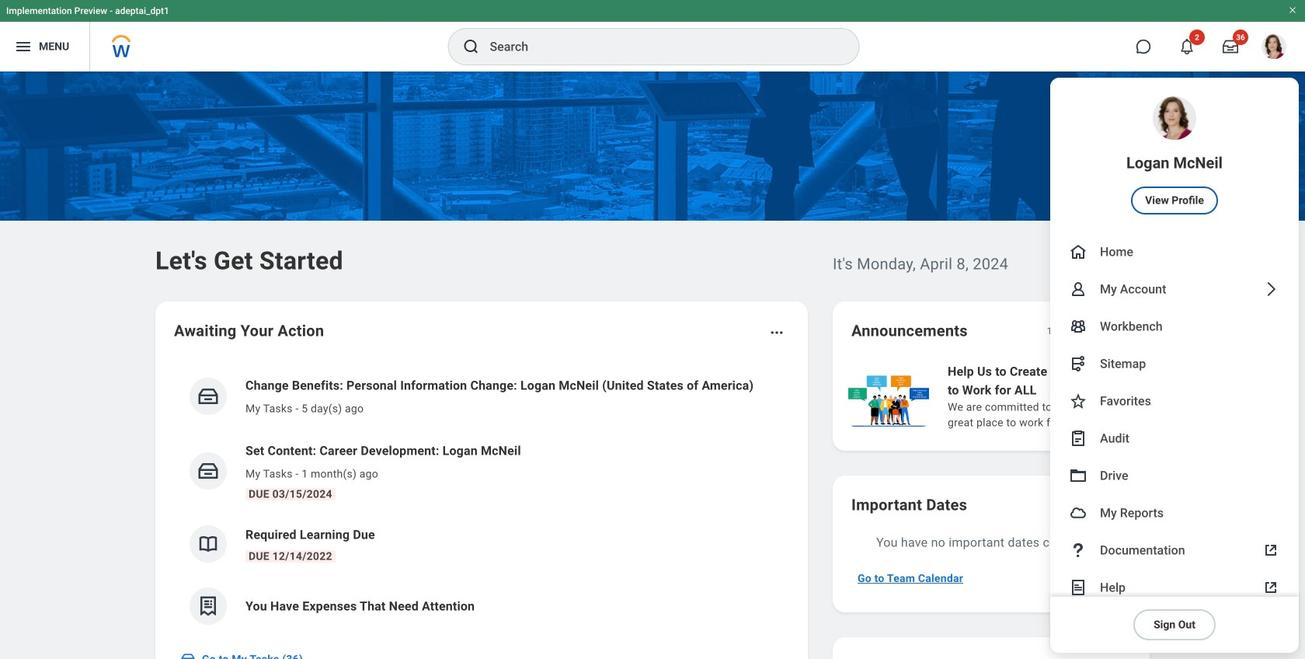 Task type: vqa. For each thing, say whether or not it's contained in the screenshot.
folder open image
yes



Task type: locate. For each thing, give the bounding box(es) containing it.
6 menu item from the top
[[1051, 420, 1300, 457]]

1 inbox image from the top
[[197, 385, 220, 408]]

inbox image
[[197, 385, 220, 408], [197, 459, 220, 483]]

10 menu item from the top
[[1051, 569, 1300, 606]]

search image
[[462, 37, 481, 56]]

home image
[[1070, 243, 1088, 261]]

close environment banner image
[[1289, 5, 1298, 15]]

book open image
[[197, 532, 220, 556]]

menu item
[[1051, 78, 1300, 233], [1051, 233, 1300, 270], [1051, 308, 1300, 345], [1051, 345, 1300, 382], [1051, 382, 1300, 420], [1051, 420, 1300, 457], [1051, 457, 1300, 494], [1051, 494, 1300, 532], [1051, 532, 1300, 569], [1051, 569, 1300, 606]]

9 menu item from the top
[[1051, 532, 1300, 569]]

banner
[[0, 0, 1306, 653]]

contact card matrix manager image
[[1070, 317, 1088, 336]]

ext link image
[[1262, 541, 1281, 560]]

paste image
[[1070, 429, 1088, 448]]

inbox large image
[[1223, 39, 1239, 54]]

menu
[[1051, 78, 1300, 653]]

1 vertical spatial inbox image
[[197, 459, 220, 483]]

justify image
[[14, 37, 33, 56]]

status
[[1048, 325, 1073, 337]]

0 horizontal spatial list
[[174, 364, 790, 637]]

notifications large image
[[1180, 39, 1195, 54]]

ext link image
[[1262, 578, 1281, 597]]

chevron left small image
[[1084, 323, 1099, 339]]

main content
[[0, 72, 1306, 659]]

inbox image
[[180, 651, 196, 659]]

logan mcneil image
[[1262, 34, 1287, 59]]

7 menu item from the top
[[1051, 457, 1300, 494]]

list
[[846, 361, 1306, 432], [174, 364, 790, 637]]

avatar image
[[1070, 504, 1088, 522]]

2 menu item from the top
[[1051, 233, 1300, 270]]

folder open image
[[1070, 466, 1088, 485]]

0 vertical spatial inbox image
[[197, 385, 220, 408]]



Task type: describe. For each thing, give the bounding box(es) containing it.
star image
[[1070, 392, 1088, 410]]

4 menu item from the top
[[1051, 345, 1300, 382]]

document image
[[1070, 578, 1088, 597]]

chevron right small image
[[1112, 323, 1127, 339]]

1 horizontal spatial list
[[846, 361, 1306, 432]]

1 menu item from the top
[[1051, 78, 1300, 233]]

related actions image
[[770, 325, 785, 340]]

5 menu item from the top
[[1051, 382, 1300, 420]]

question image
[[1070, 541, 1088, 560]]

8 menu item from the top
[[1051, 494, 1300, 532]]

Search Workday  search field
[[490, 30, 827, 64]]

3 menu item from the top
[[1051, 308, 1300, 345]]

2 inbox image from the top
[[197, 459, 220, 483]]

endpoints image
[[1070, 354, 1088, 373]]

dashboard expenses image
[[197, 595, 220, 618]]



